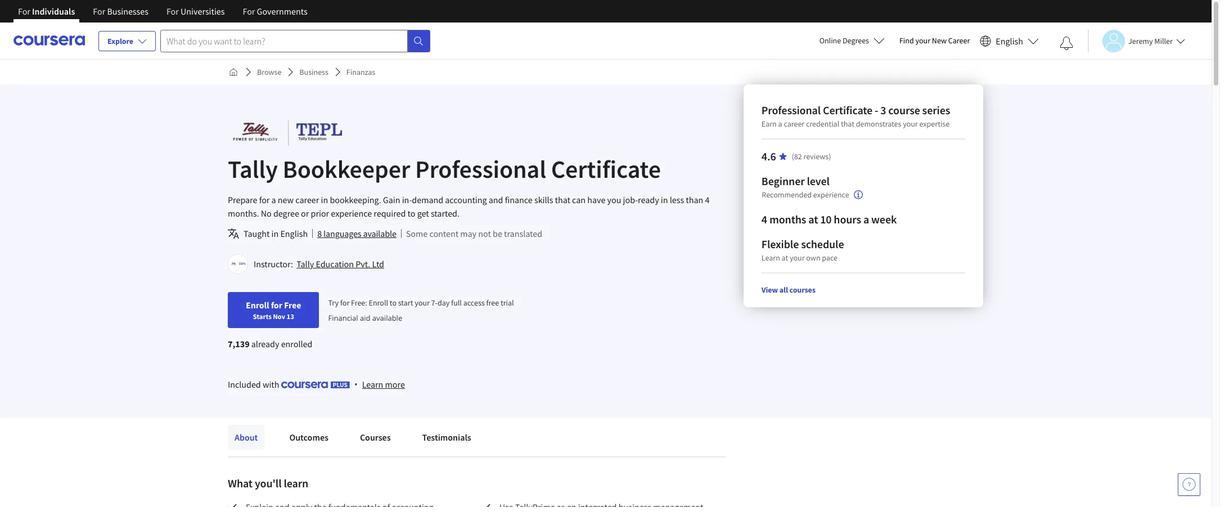 Task type: locate. For each thing, give the bounding box(es) containing it.
for up nov
[[271, 299, 283, 311]]

more
[[385, 379, 405, 390]]

to left get
[[408, 208, 416, 219]]

0 horizontal spatial at
[[782, 253, 789, 263]]

for left individuals
[[18, 6, 30, 17]]

0 vertical spatial that
[[842, 119, 855, 129]]

1 horizontal spatial 4
[[762, 212, 768, 226]]

0 horizontal spatial learn
[[362, 379, 384, 390]]

1 horizontal spatial tally
[[297, 258, 314, 270]]

for inside try for free: enroll to start your 7-day full access free trial financial aid available
[[340, 298, 350, 308]]

0 horizontal spatial professional
[[415, 154, 547, 185]]

1 vertical spatial a
[[272, 194, 276, 205]]

0 horizontal spatial in
[[272, 228, 279, 239]]

to inside try for free: enroll to start your 7-day full access free trial financial aid available
[[390, 298, 397, 308]]

0 horizontal spatial enroll
[[246, 299, 269, 311]]

bookkeeping.
[[330, 194, 381, 205]]

1 horizontal spatial english
[[997, 35, 1024, 46]]

new
[[278, 194, 294, 205]]

universities
[[181, 6, 225, 17]]

pace
[[823, 253, 838, 263]]

full
[[451, 298, 462, 308]]

1 horizontal spatial to
[[408, 208, 416, 219]]

course
[[889, 103, 921, 117]]

available inside try for free: enroll to start your 7-day full access free trial financial aid available
[[373, 313, 403, 323]]

learn right •
[[362, 379, 384, 390]]

job-
[[623, 194, 638, 205]]

information about difficulty level pre-requisites. image
[[854, 190, 863, 199]]

for left businesses at top
[[93, 6, 105, 17]]

tally education pvt. ltd image
[[230, 256, 247, 272]]

for for businesses
[[93, 6, 105, 17]]

0 vertical spatial learn
[[762, 253, 781, 263]]

0 horizontal spatial 4
[[706, 194, 710, 205]]

career
[[949, 35, 971, 46]]

english right career
[[997, 35, 1024, 46]]

1 horizontal spatial experience
[[814, 190, 850, 200]]

expertise
[[920, 119, 951, 129]]

degrees
[[843, 35, 870, 46]]

your left 7-
[[415, 298, 430, 308]]

-
[[876, 103, 879, 117]]

get
[[417, 208, 429, 219]]

0 vertical spatial professional
[[762, 103, 822, 117]]

in left less
[[661, 194, 668, 205]]

for governments
[[243, 6, 308, 17]]

your left the own
[[791, 253, 806, 263]]

1 vertical spatial career
[[296, 194, 319, 205]]

to left start
[[390, 298, 397, 308]]

0 horizontal spatial tally
[[228, 154, 278, 185]]

tally up prepare
[[228, 154, 278, 185]]

0 vertical spatial english
[[997, 35, 1024, 46]]

1 horizontal spatial career
[[785, 119, 805, 129]]

in up prior
[[321, 194, 328, 205]]

at down flexible on the right top
[[782, 253, 789, 263]]

certificate up the you
[[551, 154, 661, 185]]

at
[[809, 212, 819, 226], [782, 253, 789, 263]]

tally education pvt. ltd link
[[297, 258, 384, 270]]

degree
[[274, 208, 299, 219]]

experience
[[814, 190, 850, 200], [331, 208, 372, 219]]

1 horizontal spatial that
[[842, 119, 855, 129]]

professional up the accounting
[[415, 154, 547, 185]]

certificate up credential
[[824, 103, 873, 117]]

available
[[363, 228, 397, 239], [373, 313, 403, 323]]

0 vertical spatial available
[[363, 228, 397, 239]]

for left governments
[[243, 6, 255, 17]]

in right taught on the left top
[[272, 228, 279, 239]]

for left the universities
[[167, 6, 179, 17]]

career
[[785, 119, 805, 129], [296, 194, 319, 205]]

level
[[808, 174, 830, 188]]

(82
[[793, 151, 803, 162]]

1 vertical spatial certificate
[[551, 154, 661, 185]]

1 for from the left
[[18, 6, 30, 17]]

individuals
[[32, 6, 75, 17]]

governments
[[257, 6, 308, 17]]

1 vertical spatial learn
[[362, 379, 384, 390]]

in-
[[402, 194, 412, 205]]

that left can at the top left of the page
[[555, 194, 571, 205]]

0 horizontal spatial certificate
[[551, 154, 661, 185]]

series
[[923, 103, 951, 117]]

experience down level
[[814, 190, 850, 200]]

for individuals
[[18, 6, 75, 17]]

week
[[872, 212, 898, 226]]

available right the aid
[[373, 313, 403, 323]]

0 horizontal spatial experience
[[331, 208, 372, 219]]

1 horizontal spatial a
[[779, 119, 783, 129]]

try for free: enroll to start your 7-day full access free trial financial aid available
[[328, 298, 514, 323]]

a left week
[[864, 212, 870, 226]]

experience inside prepare for a new career in bookkeeping. gain in-demand accounting and finance skills that can have you job-ready in less than 4 months. no degree or prior experience required to get started.
[[331, 208, 372, 219]]

beginner level
[[762, 174, 830, 188]]

1 horizontal spatial learn
[[762, 253, 781, 263]]

instructor: tally education pvt. ltd
[[254, 258, 384, 270]]

2 horizontal spatial for
[[340, 298, 350, 308]]

flexible
[[762, 237, 800, 251]]

None search field
[[160, 30, 431, 52]]

available down required
[[363, 228, 397, 239]]

online
[[820, 35, 842, 46]]

started.
[[431, 208, 460, 219]]

1 vertical spatial to
[[390, 298, 397, 308]]

4 for from the left
[[243, 6, 255, 17]]

professional up earn
[[762, 103, 822, 117]]

0 horizontal spatial that
[[555, 194, 571, 205]]

3 for from the left
[[167, 6, 179, 17]]

certificate inside professional certificate - 3 course series earn a career credential that demonstrates your expertise
[[824, 103, 873, 117]]

0 vertical spatial experience
[[814, 190, 850, 200]]

to inside prepare for a new career in bookkeeping. gain in-demand accounting and finance skills that can have you job-ready in less than 4 months. no degree or prior experience required to get started.
[[408, 208, 416, 219]]

earn
[[762, 119, 778, 129]]

learn down flexible on the right top
[[762, 253, 781, 263]]

1 horizontal spatial professional
[[762, 103, 822, 117]]

1 vertical spatial english
[[281, 228, 308, 239]]

for right "try"
[[340, 298, 350, 308]]

enroll
[[369, 298, 388, 308], [246, 299, 269, 311]]

2 horizontal spatial a
[[864, 212, 870, 226]]

courses
[[360, 432, 391, 443]]

1 horizontal spatial for
[[271, 299, 283, 311]]

tally left education
[[297, 258, 314, 270]]

0 vertical spatial certificate
[[824, 103, 873, 117]]

0 horizontal spatial english
[[281, 228, 308, 239]]

enroll for free starts nov 13
[[246, 299, 301, 321]]

outcomes
[[290, 432, 329, 443]]

banner navigation
[[9, 0, 317, 31]]

1 vertical spatial that
[[555, 194, 571, 205]]

miller
[[1155, 36, 1174, 46]]

experience down bookkeeping.
[[331, 208, 372, 219]]

bookkeeper
[[283, 154, 410, 185]]

0 horizontal spatial a
[[272, 194, 276, 205]]

1 vertical spatial tally
[[297, 258, 314, 270]]

1 vertical spatial available
[[373, 313, 403, 323]]

for
[[259, 194, 270, 205], [340, 298, 350, 308], [271, 299, 283, 311]]

1 vertical spatial experience
[[331, 208, 372, 219]]

financial
[[328, 313, 358, 323]]

for for individuals
[[18, 6, 30, 17]]

for inside "enroll for free starts nov 13"
[[271, 299, 283, 311]]

to
[[408, 208, 416, 219], [390, 298, 397, 308]]

1 horizontal spatial enroll
[[369, 298, 388, 308]]

with
[[263, 379, 279, 390]]

demand
[[412, 194, 444, 205]]

your inside flexible schedule learn at your own pace
[[791, 253, 806, 263]]

skills
[[535, 194, 554, 205]]

2 for from the left
[[93, 6, 105, 17]]

hours
[[835, 212, 862, 226]]

learn
[[762, 253, 781, 263], [362, 379, 384, 390]]

0 vertical spatial career
[[785, 119, 805, 129]]

a left the new
[[272, 194, 276, 205]]

enroll right free:
[[369, 298, 388, 308]]

4 right the than
[[706, 194, 710, 205]]

career up 'or'
[[296, 194, 319, 205]]

for for governments
[[243, 6, 255, 17]]

you'll
[[255, 476, 282, 490]]

professional
[[762, 103, 822, 117], [415, 154, 547, 185]]

4 left months
[[762, 212, 768, 226]]

financial aid available button
[[328, 313, 403, 323]]

and
[[489, 194, 503, 205]]

0 vertical spatial to
[[408, 208, 416, 219]]

career right earn
[[785, 119, 805, 129]]

1 vertical spatial 4
[[762, 212, 768, 226]]

for inside prepare for a new career in bookkeeping. gain in-demand accounting and finance skills that can have you job-ready in less than 4 months. no degree or prior experience required to get started.
[[259, 194, 270, 205]]

that inside prepare for a new career in bookkeeping. gain in-demand accounting and finance skills that can have you job-ready in less than 4 months. no degree or prior experience required to get started.
[[555, 194, 571, 205]]

enroll up starts
[[246, 299, 269, 311]]

at left 10
[[809, 212, 819, 226]]

jeremy
[[1129, 36, 1154, 46]]

7-
[[432, 298, 438, 308]]

english down degree
[[281, 228, 308, 239]]

0 vertical spatial 4
[[706, 194, 710, 205]]

for
[[18, 6, 30, 17], [93, 6, 105, 17], [167, 6, 179, 17], [243, 6, 255, 17]]

2 vertical spatial a
[[864, 212, 870, 226]]

0 horizontal spatial career
[[296, 194, 319, 205]]

What do you want to learn? text field
[[160, 30, 408, 52]]

professional certificate - 3 course series earn a career credential that demonstrates your expertise
[[762, 103, 951, 129]]

some
[[406, 228, 428, 239]]

0 horizontal spatial to
[[390, 298, 397, 308]]

8 languages available button
[[318, 227, 397, 240]]

than
[[686, 194, 704, 205]]

0 vertical spatial a
[[779, 119, 783, 129]]

for for universities
[[167, 6, 179, 17]]

prepare for a new career in bookkeeping. gain in-demand accounting and finance skills that can have you job-ready in less than 4 months. no degree or prior experience required to get started.
[[228, 194, 710, 219]]

your down the course
[[904, 119, 919, 129]]

1 horizontal spatial at
[[809, 212, 819, 226]]

online degrees
[[820, 35, 870, 46]]

0 horizontal spatial for
[[259, 194, 270, 205]]

4 inside prepare for a new career in bookkeeping. gain in-demand accounting and finance skills that can have you job-ready in less than 4 months. no degree or prior experience required to get started.
[[706, 194, 710, 205]]

in
[[321, 194, 328, 205], [661, 194, 668, 205], [272, 228, 279, 239]]

that right credential
[[842, 119, 855, 129]]

own
[[807, 253, 821, 263]]

coursera plus image
[[281, 382, 350, 388]]

1 horizontal spatial certificate
[[824, 103, 873, 117]]

tally bookkeeper professional certificate
[[228, 154, 661, 185]]

a
[[779, 119, 783, 129], [272, 194, 276, 205], [864, 212, 870, 226]]

what you'll learn
[[228, 476, 309, 490]]

13
[[287, 312, 294, 321]]

browse
[[257, 67, 282, 77]]

access
[[464, 298, 485, 308]]

for up no
[[259, 194, 270, 205]]

1 vertical spatial at
[[782, 253, 789, 263]]

certificate
[[824, 103, 873, 117], [551, 154, 661, 185]]

a right earn
[[779, 119, 783, 129]]



Task type: describe. For each thing, give the bounding box(es) containing it.
credential
[[807, 119, 840, 129]]

for universities
[[167, 6, 225, 17]]

learn more link
[[362, 378, 405, 391]]

english inside button
[[997, 35, 1024, 46]]

some content may not be translated
[[406, 228, 543, 239]]

view
[[762, 285, 779, 295]]

for for prepare
[[259, 194, 270, 205]]

ready
[[638, 194, 660, 205]]

for businesses
[[93, 6, 149, 17]]

courses link
[[353, 425, 398, 450]]

at inside flexible schedule learn at your own pace
[[782, 253, 789, 263]]

outcomes link
[[283, 425, 335, 450]]

accounting
[[445, 194, 487, 205]]

0 vertical spatial tally
[[228, 154, 278, 185]]

your inside professional certificate - 3 course series earn a career credential that demonstrates your expertise
[[904, 119, 919, 129]]

about link
[[228, 425, 265, 450]]

or
[[301, 208, 309, 219]]

show notifications image
[[1060, 37, 1074, 50]]

taught
[[244, 228, 270, 239]]

free:
[[351, 298, 367, 308]]

instructor:
[[254, 258, 293, 270]]

view all courses link
[[762, 285, 816, 295]]

8 languages available
[[318, 228, 397, 239]]

learn inside flexible schedule learn at your own pace
[[762, 253, 781, 263]]

(82 reviews)
[[793, 151, 832, 162]]

career inside professional certificate - 3 course series earn a career credential that demonstrates your expertise
[[785, 119, 805, 129]]

be
[[493, 228, 503, 239]]

jeremy miller button
[[1089, 30, 1186, 52]]

gain
[[383, 194, 400, 205]]

reviews)
[[804, 151, 832, 162]]

career inside prepare for a new career in bookkeeping. gain in-demand accounting and finance skills that can have you job-ready in less than 4 months. no degree or prior experience required to get started.
[[296, 194, 319, 205]]

a inside professional certificate - 3 course series earn a career credential that demonstrates your expertise
[[779, 119, 783, 129]]

prior
[[311, 208, 329, 219]]

enroll inside "enroll for free starts nov 13"
[[246, 299, 269, 311]]

testimonials
[[423, 432, 472, 443]]

tally education image
[[228, 120, 342, 146]]

you
[[608, 194, 622, 205]]

4.6
[[762, 149, 777, 163]]

7,139 already enrolled
[[228, 338, 313, 350]]

coursera image
[[14, 32, 85, 50]]

recommended
[[762, 190, 812, 200]]

0 vertical spatial at
[[809, 212, 819, 226]]

trial
[[501, 298, 514, 308]]

•
[[354, 378, 358, 391]]

find
[[900, 35, 915, 46]]

for for enroll
[[271, 299, 283, 311]]

starts
[[253, 312, 272, 321]]

courses
[[790, 285, 816, 295]]

enrolled
[[281, 338, 313, 350]]

• learn more
[[354, 378, 405, 391]]

enroll inside try for free: enroll to start your 7-day full access free trial financial aid available
[[369, 298, 388, 308]]

your right find
[[916, 35, 931, 46]]

start
[[398, 298, 413, 308]]

free
[[284, 299, 301, 311]]

required
[[374, 208, 406, 219]]

home image
[[229, 68, 238, 77]]

professional inside professional certificate - 3 course series earn a career credential that demonstrates your expertise
[[762, 103, 822, 117]]

nov
[[273, 312, 285, 321]]

testimonials link
[[416, 425, 478, 450]]

prepare
[[228, 194, 257, 205]]

months
[[770, 212, 807, 226]]

finanzas link
[[342, 62, 380, 82]]

learn
[[284, 476, 309, 490]]

free
[[487, 298, 499, 308]]

less
[[670, 194, 685, 205]]

not
[[479, 228, 491, 239]]

translated
[[504, 228, 543, 239]]

finance
[[505, 194, 533, 205]]

business link
[[295, 62, 333, 82]]

languages
[[324, 228, 362, 239]]

explore
[[108, 36, 133, 46]]

pvt.
[[356, 258, 371, 270]]

day
[[438, 298, 450, 308]]

flexible schedule learn at your own pace
[[762, 237, 845, 263]]

demonstrates
[[857, 119, 902, 129]]

1 vertical spatial professional
[[415, 154, 547, 185]]

available inside button
[[363, 228, 397, 239]]

business
[[300, 67, 329, 77]]

for for try
[[340, 298, 350, 308]]

your inside try for free: enroll to start your 7-day full access free trial financial aid available
[[415, 298, 430, 308]]

months.
[[228, 208, 259, 219]]

find your new career
[[900, 35, 971, 46]]

about
[[235, 432, 258, 443]]

learn inside '• learn more'
[[362, 379, 384, 390]]

2 horizontal spatial in
[[661, 194, 668, 205]]

8
[[318, 228, 322, 239]]

browse link
[[253, 62, 286, 82]]

included with
[[228, 379, 281, 390]]

3
[[881, 103, 887, 117]]

1 horizontal spatial in
[[321, 194, 328, 205]]

that inside professional certificate - 3 course series earn a career credential that demonstrates your expertise
[[842, 119, 855, 129]]

help center image
[[1183, 478, 1197, 491]]

a inside prepare for a new career in bookkeeping. gain in-demand accounting and finance skills that can have you job-ready in less than 4 months. no degree or prior experience required to get started.
[[272, 194, 276, 205]]

view all courses
[[762, 285, 816, 295]]



Task type: vqa. For each thing, say whether or not it's contained in the screenshot.
the by-
no



